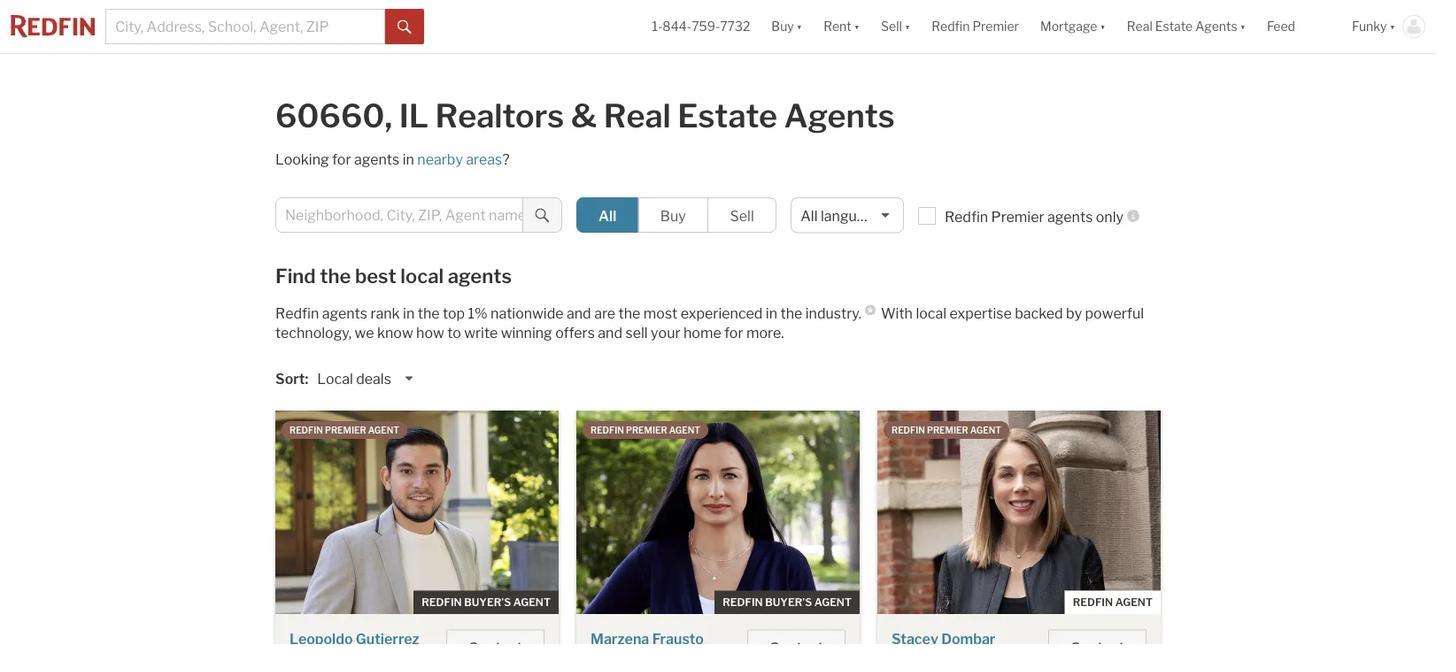 Task type: locate. For each thing, give the bounding box(es) containing it.
1 vertical spatial estate
[[678, 97, 778, 136]]

redfin buyer's agent
[[422, 597, 551, 609], [723, 597, 852, 609]]

0 vertical spatial premier
[[973, 19, 1020, 34]]

redfin premier
[[932, 19, 1020, 34]]

1 vertical spatial premier
[[992, 208, 1045, 225]]

1 vertical spatial agents
[[784, 97, 895, 136]]

all
[[599, 207, 617, 225], [801, 207, 818, 225]]

looking for agents in nearby areas ?
[[276, 151, 510, 168]]

1 vertical spatial buy
[[661, 207, 686, 225]]

1 buyer's from the left
[[464, 597, 511, 609]]

3 redfin premier agent from the left
[[892, 426, 1002, 436]]

1 horizontal spatial premier
[[626, 426, 668, 436]]

premier for photo of marzena frausto
[[626, 426, 668, 436]]

disclaimer image
[[866, 305, 876, 316]]

0 vertical spatial estate
[[1156, 19, 1193, 34]]

redfin buyer's agent for photo of marzena frausto
[[723, 597, 852, 609]]

60660,
[[276, 97, 393, 136]]

for right 'looking'
[[332, 151, 351, 168]]

1 horizontal spatial redfin premier agent
[[591, 426, 701, 436]]

▾ right rent ▾
[[905, 19, 911, 34]]

0 vertical spatial redfin
[[932, 19, 970, 34]]

All radio
[[577, 198, 639, 233]]

4 ▾ from the left
[[1101, 19, 1106, 34]]

mortgage ▾
[[1041, 19, 1106, 34]]

0 horizontal spatial real
[[604, 97, 671, 136]]

option group containing all
[[577, 198, 777, 233]]

il
[[399, 97, 429, 136]]

0 horizontal spatial redfin buyer's agent
[[422, 597, 551, 609]]

0 horizontal spatial for
[[332, 151, 351, 168]]

buy inside dropdown button
[[772, 19, 794, 34]]

▾ right rent
[[855, 19, 860, 34]]

buy right 7732
[[772, 19, 794, 34]]

submit search image
[[398, 20, 412, 34], [535, 209, 550, 223]]

Buy radio
[[638, 198, 709, 233]]

1 horizontal spatial agents
[[1196, 19, 1238, 34]]

more.
[[747, 325, 785, 342]]

1%
[[468, 305, 488, 322]]

1 ▾ from the left
[[797, 19, 803, 34]]

1-
[[652, 19, 663, 34]]

premier for redfin premier
[[973, 19, 1020, 34]]

redfin
[[290, 426, 323, 436], [591, 426, 624, 436], [892, 426, 926, 436], [422, 597, 462, 609], [723, 597, 763, 609], [1073, 597, 1114, 609]]

1 horizontal spatial redfin buyer's agent
[[723, 597, 852, 609]]

2 redfin buyer's agent from the left
[[723, 597, 852, 609]]

sell right rent ▾
[[882, 19, 903, 34]]

buy
[[772, 19, 794, 34], [661, 207, 686, 225]]

0 horizontal spatial all
[[599, 207, 617, 225]]

2 vertical spatial redfin
[[276, 305, 319, 322]]

0 horizontal spatial agents
[[784, 97, 895, 136]]

3 premier from the left
[[927, 426, 969, 436]]

0 vertical spatial real
[[1128, 19, 1153, 34]]

759-
[[692, 19, 720, 34]]

backed
[[1015, 305, 1064, 322]]

2 redfin premier agent from the left
[[591, 426, 701, 436]]

0 horizontal spatial local
[[401, 264, 444, 288]]

photo of stacey dombar image
[[878, 411, 1161, 615]]

buy inside radio
[[661, 207, 686, 225]]

1 vertical spatial for
[[725, 325, 744, 342]]

local deals
[[317, 371, 391, 388]]

in left nearby
[[403, 151, 414, 168]]

buy for buy
[[661, 207, 686, 225]]

option group
[[577, 198, 777, 233]]

know
[[377, 325, 413, 342]]

funky ▾
[[1353, 19, 1396, 34]]

for
[[332, 151, 351, 168], [725, 325, 744, 342]]

deals
[[356, 371, 391, 388]]

and inside with local expertise backed by powerful technology, we know how to write winning offers and sell your home for more.
[[598, 325, 623, 342]]

6 ▾ from the left
[[1390, 19, 1396, 34]]

estate inside dropdown button
[[1156, 19, 1193, 34]]

agents
[[1196, 19, 1238, 34], [784, 97, 895, 136]]

sell ▾ button
[[882, 0, 911, 53]]

0 vertical spatial and
[[567, 305, 591, 322]]

buyer's for photo of leopoldo gutierrez
[[464, 597, 511, 609]]

▾ left rent
[[797, 19, 803, 34]]

buy ▾
[[772, 19, 803, 34]]

agent
[[368, 426, 399, 436], [669, 426, 701, 436], [971, 426, 1002, 436], [513, 597, 551, 609], [815, 597, 852, 609], [1116, 597, 1153, 609]]

0 horizontal spatial redfin premier agent
[[290, 426, 399, 436]]

▾ left feed
[[1241, 19, 1246, 34]]

0 horizontal spatial premier
[[325, 426, 366, 436]]

▾ for mortgage ▾
[[1101, 19, 1106, 34]]

redfin
[[932, 19, 970, 34], [945, 208, 989, 225], [276, 305, 319, 322]]

2 premier from the left
[[626, 426, 668, 436]]

sell
[[882, 19, 903, 34], [730, 207, 755, 225]]

premier inside button
[[973, 19, 1020, 34]]

local right with
[[916, 305, 947, 322]]

1-844-759-7732 link
[[652, 19, 751, 34]]

in
[[403, 151, 414, 168], [403, 305, 415, 322], [766, 305, 778, 322]]

1 horizontal spatial submit search image
[[535, 209, 550, 223]]

real right mortgage ▾ on the right
[[1128, 19, 1153, 34]]

1 horizontal spatial for
[[725, 325, 744, 342]]

1 horizontal spatial local
[[916, 305, 947, 322]]

1 premier from the left
[[325, 426, 366, 436]]

winning
[[501, 325, 553, 342]]

0 horizontal spatial buy
[[661, 207, 686, 225]]

real
[[1128, 19, 1153, 34], [604, 97, 671, 136]]

1 vertical spatial and
[[598, 325, 623, 342]]

1 horizontal spatial real
[[1128, 19, 1153, 34]]

write
[[464, 325, 498, 342]]

?
[[503, 151, 510, 168]]

all inside option
[[599, 207, 617, 225]]

by
[[1067, 305, 1083, 322]]

only
[[1096, 208, 1124, 225]]

and
[[567, 305, 591, 322], [598, 325, 623, 342]]

redfin for redfin premier
[[932, 19, 970, 34]]

0 vertical spatial buy
[[772, 19, 794, 34]]

estate
[[1156, 19, 1193, 34], [678, 97, 778, 136]]

redfin for redfin premier agents only
[[945, 208, 989, 225]]

rank
[[371, 305, 400, 322]]

0 horizontal spatial sell
[[730, 207, 755, 225]]

1 horizontal spatial all
[[801, 207, 818, 225]]

the
[[320, 264, 351, 288], [418, 305, 440, 322], [619, 305, 641, 322], [781, 305, 803, 322]]

1 horizontal spatial estate
[[1156, 19, 1193, 34]]

buyer's
[[464, 597, 511, 609], [766, 597, 812, 609]]

1 vertical spatial local
[[916, 305, 947, 322]]

feed
[[1268, 19, 1296, 34]]

real estate agents ▾
[[1128, 19, 1246, 34]]

redfin inside button
[[932, 19, 970, 34]]

and up offers
[[567, 305, 591, 322]]

technology,
[[276, 325, 352, 342]]

0 horizontal spatial estate
[[678, 97, 778, 136]]

agents up we
[[322, 305, 368, 322]]

1 horizontal spatial buy
[[772, 19, 794, 34]]

all left buy radio
[[599, 207, 617, 225]]

0 vertical spatial agents
[[1196, 19, 1238, 34]]

all left languages
[[801, 207, 818, 225]]

agents
[[354, 151, 400, 168], [1048, 208, 1093, 225], [448, 264, 512, 288], [322, 305, 368, 322]]

agents left only
[[1048, 208, 1093, 225]]

all for all
[[599, 207, 617, 225]]

1 horizontal spatial buyer's
[[766, 597, 812, 609]]

how
[[416, 325, 445, 342]]

real right &
[[604, 97, 671, 136]]

with local expertise backed by powerful technology, we know how to write winning offers and sell your home for more.
[[276, 305, 1145, 342]]

buy right all option
[[661, 207, 686, 225]]

the up sell
[[619, 305, 641, 322]]

City, Address, School, Agent, ZIP search field
[[105, 9, 385, 44]]

1 all from the left
[[599, 207, 617, 225]]

mortgage
[[1041, 19, 1098, 34]]

sell right buy radio
[[730, 207, 755, 225]]

0 horizontal spatial buyer's
[[464, 597, 511, 609]]

2 ▾ from the left
[[855, 19, 860, 34]]

0 horizontal spatial and
[[567, 305, 591, 322]]

0 vertical spatial sell
[[882, 19, 903, 34]]

1 redfin buyer's agent from the left
[[422, 597, 551, 609]]

1 vertical spatial redfin
[[945, 208, 989, 225]]

in right "rank"
[[403, 305, 415, 322]]

local
[[317, 371, 353, 388]]

0 vertical spatial submit search image
[[398, 20, 412, 34]]

5 ▾ from the left
[[1241, 19, 1246, 34]]

1 horizontal spatial sell
[[882, 19, 903, 34]]

1 horizontal spatial and
[[598, 325, 623, 342]]

and down are
[[598, 325, 623, 342]]

most
[[644, 305, 678, 322]]

to
[[448, 325, 461, 342]]

1 vertical spatial sell
[[730, 207, 755, 225]]

real estate agents ▾ link
[[1128, 0, 1246, 53]]

mortgage ▾ button
[[1030, 0, 1117, 53]]

sell inside sell option
[[730, 207, 755, 225]]

1 redfin premier agent from the left
[[290, 426, 399, 436]]

for down "experienced"
[[725, 325, 744, 342]]

redfin for redfin agents rank in the top 1% nationwide and are the most experienced in the industry.
[[276, 305, 319, 322]]

buy ▾ button
[[761, 0, 813, 53]]

2 all from the left
[[801, 207, 818, 225]]

0 horizontal spatial submit search image
[[398, 20, 412, 34]]

local right best at the left of the page
[[401, 264, 444, 288]]

agents down the il at left
[[354, 151, 400, 168]]

in up 'more.'
[[766, 305, 778, 322]]

▾ for rent ▾
[[855, 19, 860, 34]]

feed button
[[1257, 0, 1342, 53]]

2 horizontal spatial premier
[[927, 426, 969, 436]]

premier
[[973, 19, 1020, 34], [992, 208, 1045, 225]]

▾
[[797, 19, 803, 34], [855, 19, 860, 34], [905, 19, 911, 34], [1101, 19, 1106, 34], [1241, 19, 1246, 34], [1390, 19, 1396, 34]]

sell inside sell ▾ dropdown button
[[882, 19, 903, 34]]

local
[[401, 264, 444, 288], [916, 305, 947, 322]]

3 ▾ from the left
[[905, 19, 911, 34]]

real estate agents ▾ button
[[1117, 0, 1257, 53]]

funky
[[1353, 19, 1388, 34]]

▾ right mortgage
[[1101, 19, 1106, 34]]

2 horizontal spatial redfin premier agent
[[892, 426, 1002, 436]]

redfin premier agent
[[290, 426, 399, 436], [591, 426, 701, 436], [892, 426, 1002, 436]]

2 buyer's from the left
[[766, 597, 812, 609]]

▾ right funky
[[1390, 19, 1396, 34]]

premier
[[325, 426, 366, 436], [626, 426, 668, 436], [927, 426, 969, 436]]

the right find
[[320, 264, 351, 288]]



Task type: vqa. For each thing, say whether or not it's contained in the screenshot.
Feed button on the top right of the page
yes



Task type: describe. For each thing, give the bounding box(es) containing it.
1 vertical spatial real
[[604, 97, 671, 136]]

redfin buyer's agent for photo of leopoldo gutierrez
[[422, 597, 551, 609]]

nationwide
[[491, 305, 564, 322]]

offers
[[556, 325, 595, 342]]

for inside with local expertise backed by powerful technology, we know how to write winning offers and sell your home for more.
[[725, 325, 744, 342]]

premier for photo of leopoldo gutierrez
[[325, 426, 366, 436]]

in for the
[[403, 305, 415, 322]]

redfin premier button
[[922, 0, 1030, 53]]

we
[[355, 325, 374, 342]]

in for nearby
[[403, 151, 414, 168]]

redfin agents rank in the top 1% nationwide and are the most experienced in the industry.
[[276, 305, 862, 322]]

rent ▾ button
[[813, 0, 871, 53]]

languages
[[821, 207, 889, 225]]

agents inside dropdown button
[[1196, 19, 1238, 34]]

1-844-759-7732
[[652, 19, 751, 34]]

1 vertical spatial submit search image
[[535, 209, 550, 223]]

real inside dropdown button
[[1128, 19, 1153, 34]]

redfin premier agents only
[[945, 208, 1124, 225]]

&
[[571, 97, 597, 136]]

local inside with local expertise backed by powerful technology, we know how to write winning offers and sell your home for more.
[[916, 305, 947, 322]]

premier for 'photo of stacey dombar'
[[927, 426, 969, 436]]

buyer's for photo of marzena frausto
[[766, 597, 812, 609]]

0 vertical spatial local
[[401, 264, 444, 288]]

all languages
[[801, 207, 889, 225]]

photo of leopoldo gutierrez image
[[276, 411, 559, 615]]

sell ▾
[[882, 19, 911, 34]]

all for all languages
[[801, 207, 818, 225]]

buy for buy ▾
[[772, 19, 794, 34]]

experienced
[[681, 305, 763, 322]]

realtors
[[435, 97, 565, 136]]

redfin premier agent for photo of marzena frausto
[[591, 426, 701, 436]]

redfin premier agent for 'photo of stacey dombar'
[[892, 426, 1002, 436]]

redfin premier agent for photo of leopoldo gutierrez
[[290, 426, 399, 436]]

home
[[684, 325, 722, 342]]

▾ for buy ▾
[[797, 19, 803, 34]]

rent ▾ button
[[824, 0, 860, 53]]

are
[[595, 305, 616, 322]]

areas
[[466, 151, 503, 168]]

sell for sell
[[730, 207, 755, 225]]

sell ▾ button
[[871, 0, 922, 53]]

sort:
[[276, 370, 309, 388]]

rent
[[824, 19, 852, 34]]

the up 'more.'
[[781, 305, 803, 322]]

find
[[276, 264, 316, 288]]

best
[[355, 264, 397, 288]]

looking
[[276, 151, 329, 168]]

top
[[443, 305, 465, 322]]

Neighborhood, City, ZIP, Agent name search field
[[276, 198, 524, 233]]

sell for sell ▾
[[882, 19, 903, 34]]

industry.
[[806, 305, 862, 322]]

find the best local agents
[[276, 264, 512, 288]]

your
[[651, 325, 681, 342]]

redfin agent
[[1073, 597, 1153, 609]]

▾ for sell ▾
[[905, 19, 911, 34]]

nearby
[[418, 151, 463, 168]]

7732
[[720, 19, 751, 34]]

60660, il realtors & real estate agents
[[276, 97, 895, 136]]

▾ for funky ▾
[[1390, 19, 1396, 34]]

buy ▾ button
[[772, 0, 803, 53]]

with
[[881, 305, 913, 322]]

photo of marzena frausto image
[[577, 411, 860, 615]]

0 vertical spatial for
[[332, 151, 351, 168]]

powerful
[[1086, 305, 1145, 322]]

rent ▾
[[824, 19, 860, 34]]

mortgage ▾ button
[[1041, 0, 1106, 53]]

the up how
[[418, 305, 440, 322]]

agents up the 1%
[[448, 264, 512, 288]]

expertise
[[950, 305, 1012, 322]]

Sell radio
[[708, 198, 777, 233]]

844-
[[663, 19, 692, 34]]

sell
[[626, 325, 648, 342]]

nearby areas link
[[418, 151, 503, 168]]

premier for redfin premier agents only
[[992, 208, 1045, 225]]



